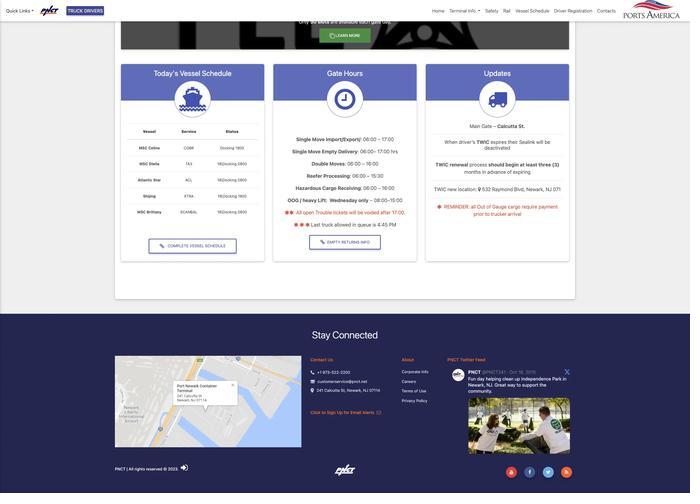 Task type: describe. For each thing, give the bounding box(es) containing it.
sign
[[327, 410, 336, 415]]

payment
[[539, 204, 558, 210]]

0 horizontal spatial all
[[129, 467, 133, 472]]

delivery
[[339, 149, 358, 154]]

customerservice@pnct.net
[[318, 379, 368, 384]]

06:00 down delivery
[[348, 161, 361, 166]]

06:00 up ~
[[364, 185, 377, 191]]

hours
[[344, 69, 363, 77]]

single for single move empty delivery : 06:00– 17:00 hrs
[[292, 149, 307, 154]]

contacts
[[598, 8, 616, 13]]

corporate info link
[[402, 369, 439, 375]]

driver registration link
[[552, 5, 595, 17]]

18\docking for xtra
[[218, 194, 237, 198]]

about
[[402, 357, 414, 362]]

scanbal
[[180, 210, 198, 215]]

522-
[[332, 370, 341, 375]]

main gate – calcutta st.
[[470, 123, 526, 129]]

processing
[[324, 173, 350, 179]]

oog / heavy lift:  wednesday only ~ 08:00–15:00
[[288, 198, 403, 203]]

feed
[[476, 357, 486, 362]]

corporate
[[402, 369, 421, 374]]

: left 06:00–
[[358, 149, 359, 154]]

st.
[[519, 123, 526, 129]]

: up receiving
[[350, 173, 351, 179]]

~
[[370, 198, 373, 203]]

18\docking 1900
[[218, 194, 247, 198]]

terms of use
[[402, 389, 427, 394]]

newark, for blvd,
[[527, 187, 545, 192]]

location:
[[458, 187, 477, 192]]

0800 for scanbal
[[238, 210, 247, 215]]

0 horizontal spatial 16:00
[[366, 161, 379, 166]]

driver registration
[[555, 8, 593, 13]]

tickets
[[334, 210, 348, 215]]

twic for renewal
[[436, 162, 449, 168]]

msc brittany
[[137, 210, 162, 215]]

complete
[[168, 244, 189, 248]]

08:00–15:00
[[374, 198, 403, 203]]

move for empty
[[308, 149, 321, 154]]

are
[[331, 19, 338, 25]]

privacy
[[402, 398, 416, 403]]

renewal
[[450, 162, 469, 168]]

15:30
[[371, 173, 384, 179]]

nj for 07114
[[364, 388, 369, 393]]

to inside reminder: all out of gauge cargo require payment prior to trucker arrival
[[486, 212, 490, 217]]

three
[[539, 162, 552, 168]]

stay
[[312, 329, 331, 341]]

expires
[[491, 139, 507, 145]]

of inside twic renewal process should begin  at least three (3) months in advance of expiring
[[508, 169, 512, 175]]

1 vertical spatial empty
[[328, 240, 341, 245]]

voided
[[365, 210, 380, 215]]

privacy policy link
[[402, 398, 439, 404]]

today's
[[154, 69, 178, 77]]

cgbr
[[184, 146, 194, 150]]

open
[[303, 210, 314, 215]]

: up only
[[361, 185, 362, 191]]

vessel inside complete vessel schedule "link"
[[190, 244, 204, 248]]

double moves : 06:00 – 16:00
[[312, 161, 379, 166]]

prior
[[474, 212, 484, 217]]

truck
[[68, 8, 83, 13]]

1 horizontal spatial 16:00
[[382, 185, 395, 191]]

out
[[478, 204, 486, 210]]

heavy
[[303, 198, 317, 203]]

clone image
[[330, 33, 335, 38]]

stella
[[149, 162, 159, 166]]

star
[[153, 178, 161, 182]]

queue
[[358, 222, 372, 227]]

email
[[351, 410, 362, 415]]

link image for empty returns info
[[321, 240, 328, 245]]

alerts
[[363, 410, 375, 415]]

rights
[[135, 467, 145, 472]]

double
[[312, 161, 329, 166]]

trucker
[[491, 212, 507, 217]]

info for terminal info
[[468, 8, 476, 13]]

terminal
[[450, 8, 467, 13]]

info for corporate info
[[422, 369, 429, 374]]

empty returns info
[[328, 240, 370, 245]]

0800 for acl
[[238, 178, 247, 182]]

532 raymond blvd, newark, nj 071
[[483, 187, 561, 192]]

atlantic
[[138, 178, 152, 182]]

hrs
[[391, 149, 398, 154]]

main
[[470, 123, 481, 129]]

single for single move import/export/ : 06:00 – 17:00
[[296, 137, 311, 142]]

nj for 071
[[546, 187, 552, 192]]

sealink
[[520, 139, 536, 145]]

17:00 for –
[[382, 137, 394, 142]]

sign in image
[[181, 464, 188, 472]]

learn
[[336, 33, 348, 38]]

all
[[471, 204, 476, 210]]

msc celine
[[139, 146, 160, 150]]

celine
[[148, 146, 160, 150]]

0 vertical spatial schedule
[[531, 8, 550, 13]]

complete vessel schedule
[[167, 244, 226, 248]]

241 calcutta st, newark, nj 07114 link
[[317, 388, 380, 394]]

18\docking for ta3
[[217, 162, 237, 166]]

quick links
[[6, 8, 30, 13]]

4:45
[[378, 222, 388, 227]]

truck drivers
[[68, 8, 103, 13]]

use
[[419, 389, 427, 394]]

us
[[328, 357, 333, 362]]

empty returns info link
[[310, 235, 381, 250]]

0 horizontal spatial be
[[358, 210, 363, 215]]

be inside expires their sealink will be deactivated
[[545, 139, 551, 145]]

truck
[[322, 222, 333, 227]]

available
[[339, 19, 358, 25]]

hazardous cargo receiving :  06:00 – 16:00
[[296, 185, 395, 191]]

msc for msc stella
[[140, 162, 148, 166]]

hazardous
[[296, 185, 321, 191]]

click
[[311, 410, 321, 415]]

532
[[483, 187, 491, 192]]

complete vessel schedule link
[[149, 239, 237, 253]]

0 horizontal spatial gate
[[328, 69, 343, 77]]

link image for complete vessel schedule
[[160, 244, 167, 249]]

18\docking 0800 for ta3
[[217, 162, 247, 166]]

expires their sealink will be deactivated
[[485, 139, 551, 151]]

: up 06:00–
[[361, 137, 362, 142]]

pnct for pnct | all rights reserved © 2023.
[[115, 467, 126, 472]]



Task type: locate. For each thing, give the bounding box(es) containing it.
reefer processing : 06:00 – 15:30
[[307, 173, 384, 179]]

msc left stella
[[140, 162, 148, 166]]

link image inside empty returns info link
[[321, 240, 328, 245]]

raymond
[[493, 187, 513, 192]]

2 vertical spatial schedule
[[205, 244, 226, 248]]

1 vertical spatial move
[[308, 149, 321, 154]]

vessel inside vessel schedule "link"
[[516, 8, 529, 13]]

empty left the returns
[[328, 240, 341, 245]]

be left the voided
[[358, 210, 363, 215]]

gate
[[372, 19, 381, 25]]

vessel right 'rail'
[[516, 8, 529, 13]]

2 horizontal spatial of
[[508, 169, 512, 175]]

1 vertical spatial in
[[353, 222, 357, 227]]

newark, right blvd,
[[527, 187, 545, 192]]

empty
[[322, 149, 337, 154], [328, 240, 341, 245]]

vessel schedule link
[[514, 5, 552, 17]]

0 vertical spatial move
[[312, 137, 325, 142]]

home link
[[430, 5, 447, 17]]

to right 'prior'
[[486, 212, 490, 217]]

newark, for st,
[[347, 388, 362, 393]]

18\docking 0800 down 'docking 1900'
[[217, 162, 247, 166]]

973-
[[323, 370, 332, 375]]

info right the returns
[[361, 240, 370, 245]]

calcutta
[[498, 123, 518, 129], [325, 388, 340, 393]]

1 vertical spatial 17:00
[[378, 149, 390, 154]]

0 vertical spatial of
[[508, 169, 512, 175]]

1 vertical spatial calcutta
[[325, 388, 340, 393]]

schedule for complete vessel schedule
[[205, 244, 226, 248]]

envelope o image
[[377, 411, 381, 415]]

cargo
[[508, 204, 521, 210]]

privacy policy
[[402, 398, 428, 403]]

shijing
[[143, 194, 156, 198]]

only
[[359, 198, 369, 203]]

1 vertical spatial schedule
[[202, 69, 232, 77]]

least
[[526, 162, 538, 168]]

expiring
[[513, 169, 531, 175]]

1900 for 18\docking 1900
[[238, 194, 247, 198]]

deactivated
[[485, 145, 511, 151]]

0 horizontal spatial will
[[349, 210, 357, 215]]

0 horizontal spatial nj
[[364, 388, 369, 393]]

msc
[[139, 146, 148, 150], [140, 162, 148, 166], [137, 210, 146, 215]]

info up careers link
[[422, 369, 429, 374]]

gauge
[[493, 204, 507, 210]]

info right terminal at the top
[[468, 8, 476, 13]]

move
[[312, 137, 325, 142], [308, 149, 321, 154]]

1 vertical spatial of
[[487, 204, 491, 210]]

1 vertical spatial nj
[[364, 388, 369, 393]]

day.
[[383, 19, 392, 25]]

1 vertical spatial 1900
[[238, 194, 247, 198]]

slots
[[318, 19, 330, 25]]

driver's
[[459, 139, 476, 145]]

link image
[[321, 240, 328, 245], [160, 244, 167, 249]]

+1 973-522-2200
[[318, 370, 351, 375]]

all open trouble tickets will be voided after 17:00.
[[295, 210, 406, 215]]

link image inside complete vessel schedule "link"
[[160, 244, 167, 249]]

18\docking up "18\docking 1900"
[[217, 178, 237, 182]]

1 horizontal spatial of
[[487, 204, 491, 210]]

18\docking
[[217, 162, 237, 166], [217, 178, 237, 182], [218, 194, 237, 198]]

16:00 up the 08:00–15:00
[[382, 185, 395, 191]]

msc left celine
[[139, 146, 148, 150]]

each
[[360, 19, 370, 25]]

2 vertical spatial of
[[415, 389, 418, 394]]

connected
[[333, 329, 378, 341]]

0 horizontal spatial info
[[361, 240, 370, 245]]

0 horizontal spatial to
[[322, 410, 326, 415]]

1 vertical spatial 16:00
[[382, 185, 395, 191]]

17:00 up hrs
[[382, 137, 394, 142]]

1 horizontal spatial newark,
[[527, 187, 545, 192]]

docking
[[220, 146, 235, 150]]

twic inside twic renewal process should begin  at least three (3) months in advance of expiring
[[436, 162, 449, 168]]

1 vertical spatial gate
[[482, 123, 492, 129]]

link image down truck
[[321, 240, 328, 245]]

1 horizontal spatial all
[[297, 210, 302, 215]]

1900 right docking
[[236, 146, 244, 150]]

advance
[[488, 169, 506, 175]]

of
[[508, 169, 512, 175], [487, 204, 491, 210], [415, 389, 418, 394]]

0800 down 'docking 1900'
[[238, 162, 247, 166]]

2 vertical spatial twic
[[435, 187, 447, 192]]

twitter
[[460, 357, 475, 362]]

twic for new
[[435, 187, 447, 192]]

calcutta inside the 241 calcutta st, newark, nj 07114 link
[[325, 388, 340, 393]]

0 vertical spatial will
[[537, 139, 544, 145]]

all left the open
[[297, 210, 302, 215]]

0 horizontal spatial pnct
[[115, 467, 126, 472]]

1 horizontal spatial link image
[[321, 240, 328, 245]]

0 vertical spatial gate
[[328, 69, 343, 77]]

schedule for today's vessel schedule
[[202, 69, 232, 77]]

0800 for ta3
[[238, 162, 247, 166]]

1 18\docking 0800 from the top
[[217, 162, 247, 166]]

0 horizontal spatial of
[[415, 389, 418, 394]]

2023.
[[168, 467, 179, 472]]

18\docking down docking
[[217, 162, 237, 166]]

2 vertical spatial msc
[[137, 210, 146, 215]]

be
[[545, 139, 551, 145], [358, 210, 363, 215]]

to left sign
[[322, 410, 326, 415]]

17:00 left hrs
[[378, 149, 390, 154]]

16:00
[[366, 161, 379, 166], [382, 185, 395, 191]]

will
[[537, 139, 544, 145], [349, 210, 357, 215]]

vessel right complete
[[190, 244, 204, 248]]

0 vertical spatial newark,
[[527, 187, 545, 192]]

of inside terms of use link
[[415, 389, 418, 394]]

all right |
[[129, 467, 133, 472]]

+1 973-522-2200 link
[[318, 370, 351, 376]]

twic left new
[[435, 187, 447, 192]]

1 horizontal spatial in
[[483, 169, 487, 175]]

1 vertical spatial pnct
[[115, 467, 126, 472]]

in left queue
[[353, 222, 357, 227]]

calcutta left st.
[[498, 123, 518, 129]]

0800 right 19\docking at the left top of page
[[238, 210, 247, 215]]

0 horizontal spatial link image
[[160, 244, 167, 249]]

0 vertical spatial empty
[[322, 149, 337, 154]]

blvd,
[[515, 187, 526, 192]]

allowed
[[335, 222, 351, 227]]

atlantic star
[[138, 178, 161, 182]]

arrival
[[508, 212, 522, 217]]

receiving
[[338, 185, 361, 191]]

2 0800 from the top
[[238, 178, 247, 182]]

1 vertical spatial to
[[322, 410, 326, 415]]

0800 up "18\docking 1900"
[[238, 178, 247, 182]]

last
[[311, 222, 321, 227]]

1 horizontal spatial gate
[[482, 123, 492, 129]]

pnct for pnct twitter feed
[[448, 357, 459, 362]]

18\docking for acl
[[217, 178, 237, 182]]

empty up moves
[[322, 149, 337, 154]]

2 18\docking 0800 from the top
[[217, 178, 247, 182]]

1900 for docking 1900
[[236, 146, 244, 150]]

will right sealink
[[537, 139, 544, 145]]

wednesday
[[330, 198, 358, 203]]

1 vertical spatial newark,
[[347, 388, 362, 393]]

will right tickets
[[349, 210, 357, 215]]

17:00
[[382, 137, 394, 142], [378, 149, 390, 154]]

0 horizontal spatial calcutta
[[325, 388, 340, 393]]

2 vertical spatial info
[[422, 369, 429, 374]]

1 vertical spatial single
[[292, 149, 307, 154]]

pnct
[[448, 357, 459, 362], [115, 467, 126, 472]]

/
[[300, 198, 302, 203]]

twic left renewal
[[436, 162, 449, 168]]

1 vertical spatial msc
[[140, 162, 148, 166]]

import/export/
[[326, 137, 361, 142]]

newark,
[[527, 187, 545, 192], [347, 388, 362, 393]]

18\docking 0800 up "18\docking 1900"
[[217, 178, 247, 182]]

1 vertical spatial 18\docking 0800
[[217, 178, 247, 182]]

06:00 up 06:00–
[[363, 137, 377, 142]]

0 vertical spatial single
[[296, 137, 311, 142]]

0 horizontal spatial newark,
[[347, 388, 362, 393]]

0 vertical spatial twic
[[477, 139, 490, 145]]

1 horizontal spatial info
[[422, 369, 429, 374]]

0 vertical spatial 1900
[[236, 146, 244, 150]]

nj left 07114
[[364, 388, 369, 393]]

06:00 up receiving
[[353, 173, 366, 179]]

1 vertical spatial twic
[[436, 162, 449, 168]]

17:00 for 06:00–
[[378, 149, 390, 154]]

1 horizontal spatial will
[[537, 139, 544, 145]]

1900 up 19\docking 0800 at top
[[238, 194, 247, 198]]

0 vertical spatial pnct
[[448, 357, 459, 362]]

1 horizontal spatial calcutta
[[498, 123, 518, 129]]

1 vertical spatial info
[[361, 240, 370, 245]]

0 vertical spatial 18\docking 0800
[[217, 162, 247, 166]]

twic up deactivated
[[477, 139, 490, 145]]

xtra
[[184, 194, 194, 198]]

more
[[349, 33, 361, 38]]

msc for msc brittany
[[137, 210, 146, 215]]

msc for msc celine
[[139, 146, 148, 150]]

1 horizontal spatial pnct
[[448, 357, 459, 362]]

of inside reminder: all out of gauge cargo require payment prior to trucker arrival
[[487, 204, 491, 210]]

1 vertical spatial all
[[129, 467, 133, 472]]

pnct left 'twitter'
[[448, 357, 459, 362]]

returns
[[342, 240, 360, 245]]

begin
[[506, 162, 519, 168]]

gate right main
[[482, 123, 492, 129]]

(3)
[[553, 162, 560, 168]]

gate
[[328, 69, 343, 77], [482, 123, 492, 129]]

0 vertical spatial in
[[483, 169, 487, 175]]

0 vertical spatial 17:00
[[382, 137, 394, 142]]

0 vertical spatial 16:00
[[366, 161, 379, 166]]

process
[[470, 162, 488, 168]]

for
[[344, 410, 350, 415]]

calcutta left st,
[[325, 388, 340, 393]]

move for import/export/
[[312, 137, 325, 142]]

2 vertical spatial 18\docking
[[218, 194, 237, 198]]

link image left complete
[[160, 244, 167, 249]]

0 vertical spatial nj
[[546, 187, 552, 192]]

1 vertical spatial 18\docking
[[217, 178, 237, 182]]

1 horizontal spatial to
[[486, 212, 490, 217]]

0 vertical spatial 18\docking
[[217, 162, 237, 166]]

2 vertical spatial 0800
[[238, 210, 247, 215]]

2 horizontal spatial info
[[468, 8, 476, 13]]

gate left hours
[[328, 69, 343, 77]]

careers
[[402, 379, 417, 384]]

vessel right today's
[[180, 69, 200, 77]]

18\docking up 19\docking at the left top of page
[[218, 194, 237, 198]]

only
[[299, 19, 309, 25]]

learn more link
[[320, 28, 371, 43]]

50
[[311, 19, 317, 25]]

241
[[317, 388, 324, 393]]

newark, right st,
[[347, 388, 362, 393]]

1 vertical spatial will
[[349, 210, 357, 215]]

: up reefer processing : 06:00 – 15:30
[[345, 161, 346, 166]]

3 0800 from the top
[[238, 210, 247, 215]]

0 vertical spatial to
[[486, 212, 490, 217]]

contact us
[[311, 357, 333, 362]]

vessel up msc celine
[[143, 129, 156, 134]]

0 vertical spatial 0800
[[238, 162, 247, 166]]

18\docking 0800 for acl
[[217, 178, 247, 182]]

be right sealink
[[545, 139, 551, 145]]

twic renewal process should begin  at least three (3) months in advance of expiring
[[436, 162, 560, 175]]

0 vertical spatial info
[[468, 8, 476, 13]]

driver
[[555, 8, 567, 13]]

reefer
[[307, 173, 323, 179]]

learn more
[[336, 33, 361, 38]]

of left the use
[[415, 389, 418, 394]]

vessel
[[516, 8, 529, 13], [180, 69, 200, 77], [143, 129, 156, 134], [190, 244, 204, 248]]

will inside expires their sealink will be deactivated
[[537, 139, 544, 145]]

1 vertical spatial be
[[358, 210, 363, 215]]

in inside twic renewal process should begin  at least three (3) months in advance of expiring
[[483, 169, 487, 175]]

16:00 down 06:00–
[[366, 161, 379, 166]]

in down process
[[483, 169, 487, 175]]

0 horizontal spatial in
[[353, 222, 357, 227]]

months
[[465, 169, 481, 175]]

19\docking 0800
[[217, 210, 247, 215]]

1 vertical spatial 0800
[[238, 178, 247, 182]]

071
[[554, 187, 561, 192]]

+1
[[318, 370, 322, 375]]

1 horizontal spatial be
[[545, 139, 551, 145]]

17:00.
[[392, 210, 406, 215]]

of right the out
[[487, 204, 491, 210]]

of down begin
[[508, 169, 512, 175]]

twic
[[477, 139, 490, 145], [436, 162, 449, 168], [435, 187, 447, 192]]

1 0800 from the top
[[238, 162, 247, 166]]

st,
[[341, 388, 346, 393]]

pnct left |
[[115, 467, 126, 472]]

0 vertical spatial msc
[[139, 146, 148, 150]]

0 vertical spatial be
[[545, 139, 551, 145]]

nj left 071
[[546, 187, 552, 192]]

policy
[[417, 398, 428, 403]]

0 vertical spatial all
[[297, 210, 302, 215]]

1 horizontal spatial nj
[[546, 187, 552, 192]]

0 vertical spatial calcutta
[[498, 123, 518, 129]]

quick links link
[[6, 7, 34, 14]]

241 calcutta st, newark, nj 07114
[[317, 388, 380, 393]]

msc left brittany
[[137, 210, 146, 215]]



Task type: vqa. For each thing, say whether or not it's contained in the screenshot.
truck
yes



